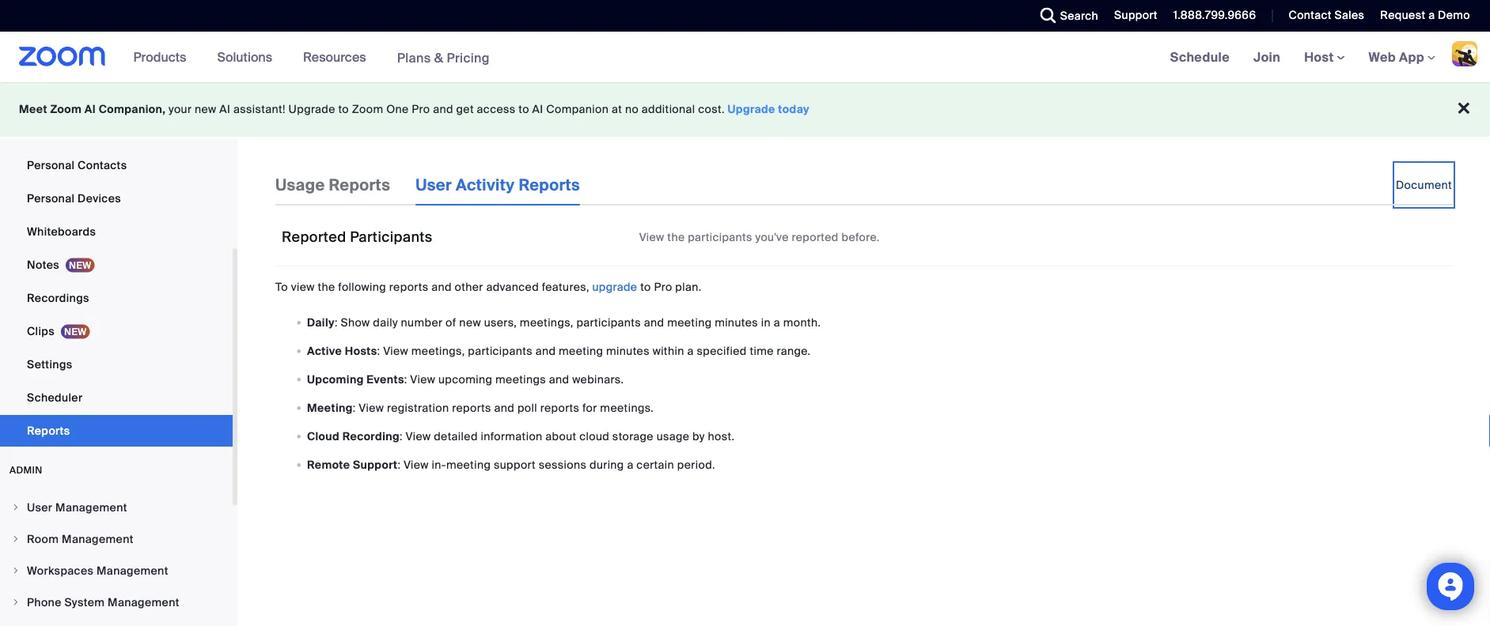 Task type: vqa. For each thing, say whether or not it's contained in the screenshot.
of
yes



Task type: describe. For each thing, give the bounding box(es) containing it.
settings
[[27, 357, 72, 372]]

meetings.
[[600, 401, 654, 415]]

at
[[612, 102, 622, 117]]

notes link
[[0, 249, 233, 281]]

2 horizontal spatial to
[[640, 280, 651, 295]]

cloud
[[307, 429, 340, 444]]

phone system management menu item
[[0, 588, 233, 618]]

demo
[[1438, 8, 1471, 23]]

reported participants
[[282, 228, 433, 246]]

1 horizontal spatial to
[[519, 102, 529, 117]]

clips
[[27, 324, 55, 339]]

view for : view upcoming meetings and webinars.
[[410, 372, 436, 387]]

management for room management
[[62, 532, 134, 547]]

reports for registration
[[452, 401, 491, 415]]

advanced
[[486, 280, 539, 295]]

view for : view detailed information about cloud storage usage by host.
[[406, 429, 431, 444]]

settings link
[[0, 349, 233, 381]]

1 horizontal spatial meeting
[[559, 344, 603, 358]]

meet zoom ai companion, your new ai assistant! upgrade to zoom one pro and get access to ai companion at no additional cost. upgrade today
[[19, 102, 810, 117]]

meeting : view registration reports and poll reports for meetings.
[[307, 401, 654, 415]]

: for hosts
[[377, 344, 380, 358]]

view for : view meetings, participants and meeting minutes within a specified time range.
[[383, 344, 408, 358]]

2 horizontal spatial meeting
[[667, 315, 712, 330]]

2 vertical spatial participants
[[468, 344, 533, 358]]

solutions button
[[217, 32, 279, 82]]

one
[[386, 102, 409, 117]]

request
[[1381, 8, 1426, 23]]

other
[[455, 280, 483, 295]]

and up within
[[644, 315, 664, 330]]

products
[[133, 49, 186, 65]]

side navigation navigation
[[0, 0, 237, 627]]

of
[[446, 315, 456, 330]]

a left demo
[[1429, 8, 1435, 23]]

personal devices link
[[0, 183, 233, 215]]

notes
[[27, 258, 59, 272]]

0 horizontal spatial to
[[338, 102, 349, 117]]

scheduler link
[[0, 382, 233, 414]]

request a demo
[[1381, 8, 1471, 23]]

pricing
[[447, 49, 490, 66]]

1 vertical spatial participants
[[577, 315, 641, 330]]

certain
[[637, 458, 674, 472]]

a right within
[[687, 344, 694, 358]]

and left poll
[[494, 401, 515, 415]]

sessions
[[539, 458, 587, 472]]

companion
[[546, 102, 609, 117]]

app
[[1399, 49, 1425, 65]]

right image
[[11, 503, 21, 513]]

usage reports link
[[275, 165, 390, 206]]

upcoming
[[438, 372, 493, 387]]

phone for phone
[[27, 125, 62, 139]]

a right during at the bottom of the page
[[627, 458, 634, 472]]

1 upgrade from the left
[[289, 102, 335, 117]]

banner containing products
[[0, 32, 1490, 84]]

schedule link
[[1159, 32, 1242, 82]]

and down "active hosts : view meetings, participants and meeting minutes within a specified time range."
[[549, 372, 569, 387]]

upgrade today link
[[728, 102, 810, 117]]

usage
[[657, 429, 690, 444]]

1 zoom from the left
[[50, 102, 82, 117]]

plans
[[397, 49, 431, 66]]

show
[[341, 315, 370, 330]]

daily : show daily number of new users, meetings, participants and meeting minutes in a month.
[[307, 315, 821, 330]]

upcoming
[[307, 372, 364, 387]]

resources button
[[303, 32, 373, 82]]

support
[[494, 458, 536, 472]]

0 horizontal spatial meetings,
[[411, 344, 465, 358]]

system
[[64, 596, 105, 610]]

no
[[625, 102, 639, 117]]

zoom logo image
[[19, 47, 106, 66]]

a right in
[[774, 315, 780, 330]]

search
[[1060, 8, 1099, 23]]

admin
[[9, 465, 43, 477]]

view
[[291, 280, 315, 295]]

whiteboards
[[27, 224, 96, 239]]

web
[[1369, 49, 1396, 65]]

0 vertical spatial support
[[1115, 8, 1158, 23]]

users,
[[484, 315, 517, 330]]

and inside the meet zoom ai companion, footer
[[433, 102, 453, 117]]

upgrade
[[592, 280, 638, 295]]

following
[[338, 280, 386, 295]]

events
[[367, 372, 404, 387]]

user management menu item
[[0, 493, 233, 523]]

recordings
[[27, 291, 89, 306]]

participants
[[350, 228, 433, 246]]

0 horizontal spatial support
[[353, 458, 398, 472]]

meetings navigation
[[1159, 32, 1490, 84]]

user management
[[27, 501, 127, 515]]

user activity reports link
[[416, 165, 580, 206]]

solutions
[[217, 49, 272, 65]]

today
[[778, 102, 810, 117]]

clips link
[[0, 316, 233, 347]]

document link
[[1396, 165, 1452, 206]]

cloud
[[580, 429, 610, 444]]

right image for workspaces management
[[11, 567, 21, 576]]

hosts
[[345, 344, 377, 358]]

1 vertical spatial pro
[[654, 280, 672, 295]]

host button
[[1305, 49, 1345, 65]]

tabs of report home tab list
[[275, 165, 606, 206]]

0 vertical spatial minutes
[[715, 315, 758, 330]]

3 ai from the left
[[532, 102, 543, 117]]

1 ai from the left
[[85, 102, 96, 117]]

in
[[761, 315, 771, 330]]

schedule
[[1170, 49, 1230, 65]]

2 upgrade from the left
[[728, 102, 776, 117]]

active
[[307, 344, 342, 358]]

document
[[1396, 178, 1452, 192]]

features,
[[542, 280, 589, 295]]

host.
[[708, 429, 735, 444]]

registration
[[387, 401, 449, 415]]

you've
[[756, 230, 789, 245]]

2 ai from the left
[[220, 102, 231, 117]]

management inside phone system management menu item
[[108, 596, 180, 610]]

in-
[[432, 458, 446, 472]]

to
[[275, 280, 288, 295]]

within
[[653, 344, 684, 358]]

join link
[[1242, 32, 1293, 82]]

meet zoom ai companion, footer
[[0, 82, 1490, 137]]

personal devices
[[27, 191, 121, 206]]

room management menu item
[[0, 525, 233, 555]]

2 horizontal spatial reports
[[519, 175, 580, 195]]



Task type: locate. For each thing, give the bounding box(es) containing it.
remote support : view in-meeting support sessions during a certain period.
[[307, 458, 716, 472]]

to down resources dropdown button on the top of page
[[338, 102, 349, 117]]

pro inside the meet zoom ai companion, footer
[[412, 102, 430, 117]]

1 horizontal spatial reports
[[329, 175, 390, 195]]

0 horizontal spatial reports
[[27, 424, 70, 439]]

contact sales
[[1289, 8, 1365, 23]]

daily
[[373, 315, 398, 330]]

workspaces
[[27, 564, 94, 579]]

reports link
[[0, 416, 233, 447]]

right image inside phone system management menu item
[[11, 598, 21, 608]]

&
[[434, 49, 444, 66]]

meetings,
[[520, 315, 574, 330], [411, 344, 465, 358]]

product information navigation
[[122, 32, 502, 84]]

0 horizontal spatial minutes
[[606, 344, 650, 358]]

phone inside menu item
[[27, 596, 62, 610]]

right image inside room management menu item
[[11, 535, 21, 545]]

0 vertical spatial pro
[[412, 102, 430, 117]]

: up events
[[377, 344, 380, 358]]

storage
[[613, 429, 654, 444]]

support down 'recording' at bottom
[[353, 458, 398, 472]]

: left the show
[[335, 315, 338, 330]]

0 horizontal spatial zoom
[[50, 102, 82, 117]]

and left get
[[433, 102, 453, 117]]

participants down the users,
[[468, 344, 533, 358]]

join
[[1254, 49, 1281, 65]]

resources
[[303, 49, 366, 65]]

: up 'recording' at bottom
[[353, 401, 356, 415]]

0 horizontal spatial upgrade
[[289, 102, 335, 117]]

0 vertical spatial user
[[416, 175, 452, 195]]

activity
[[456, 175, 515, 195]]

right image for room management
[[11, 535, 21, 545]]

banner
[[0, 32, 1490, 84]]

meetings
[[496, 372, 546, 387]]

and left the other
[[432, 280, 452, 295]]

1 vertical spatial user
[[27, 501, 53, 515]]

usage
[[275, 175, 325, 195]]

0 vertical spatial meetings,
[[520, 315, 574, 330]]

the up plan.
[[668, 230, 685, 245]]

participants
[[688, 230, 753, 245], [577, 315, 641, 330], [468, 344, 533, 358]]

user inside menu item
[[27, 501, 53, 515]]

workspaces management
[[27, 564, 168, 579]]

: for support
[[398, 458, 401, 472]]

and down daily : show daily number of new users, meetings, participants and meeting minutes in a month.
[[536, 344, 556, 358]]

reports up reported participants
[[329, 175, 390, 195]]

1 vertical spatial the
[[318, 280, 335, 295]]

0 horizontal spatial user
[[27, 501, 53, 515]]

1 horizontal spatial pro
[[654, 280, 672, 295]]

contacts
[[78, 158, 127, 173]]

ai left 'companion,' on the top left of page
[[85, 102, 96, 117]]

2 right image from the top
[[11, 567, 21, 576]]

meeting down plan.
[[667, 315, 712, 330]]

1 horizontal spatial user
[[416, 175, 452, 195]]

management down room management menu item
[[97, 564, 168, 579]]

1 horizontal spatial minutes
[[715, 315, 758, 330]]

0 vertical spatial meeting
[[667, 315, 712, 330]]

web app button
[[1369, 49, 1436, 65]]

access
[[477, 102, 516, 117]]

1 vertical spatial meeting
[[559, 344, 603, 358]]

1 phone from the top
[[27, 125, 62, 139]]

contact sales link
[[1277, 0, 1369, 32], [1289, 8, 1365, 23]]

management up room management
[[55, 501, 127, 515]]

: down registration at the left of the page
[[400, 429, 403, 444]]

personal up personal devices
[[27, 158, 75, 173]]

personal for personal contacts
[[27, 158, 75, 173]]

personal for personal devices
[[27, 191, 75, 206]]

0 horizontal spatial pro
[[412, 102, 430, 117]]

your
[[169, 102, 192, 117]]

reports for following
[[389, 280, 429, 295]]

personal
[[27, 158, 75, 173], [27, 191, 75, 206]]

detailed
[[434, 429, 478, 444]]

1.888.799.9666
[[1174, 8, 1257, 23]]

management inside user management menu item
[[55, 501, 127, 515]]

meeting
[[667, 315, 712, 330], [559, 344, 603, 358], [446, 458, 491, 472]]

1 horizontal spatial support
[[1115, 8, 1158, 23]]

right image for phone system management
[[11, 598, 21, 608]]

personal contacts
[[27, 158, 127, 173]]

right image left system
[[11, 598, 21, 608]]

0 horizontal spatial new
[[195, 102, 217, 117]]

zoom right meet
[[50, 102, 82, 117]]

participants left the you've
[[688, 230, 753, 245]]

upgrade down product information navigation
[[289, 102, 335, 117]]

1 horizontal spatial participants
[[577, 315, 641, 330]]

products button
[[133, 32, 193, 82]]

meet
[[19, 102, 47, 117]]

pro left plan.
[[654, 280, 672, 295]]

pro right one
[[412, 102, 430, 117]]

: for events
[[404, 372, 407, 387]]

period.
[[677, 458, 716, 472]]

view
[[639, 230, 665, 245], [383, 344, 408, 358], [410, 372, 436, 387], [359, 401, 384, 415], [406, 429, 431, 444], [404, 458, 429, 472]]

minutes left within
[[606, 344, 650, 358]]

phone down meet
[[27, 125, 62, 139]]

management inside room management menu item
[[62, 532, 134, 547]]

right image inside workspaces management menu item
[[11, 567, 21, 576]]

management
[[55, 501, 127, 515], [62, 532, 134, 547], [97, 564, 168, 579], [108, 596, 180, 610]]

1 vertical spatial support
[[353, 458, 398, 472]]

cloud recording : view detailed information about cloud storage usage by host.
[[307, 429, 735, 444]]

recordings link
[[0, 283, 233, 314]]

personal up whiteboards
[[27, 191, 75, 206]]

1 vertical spatial meetings,
[[411, 344, 465, 358]]

new inside the meet zoom ai companion, footer
[[195, 102, 217, 117]]

reports right activity
[[519, 175, 580, 195]]

0 horizontal spatial ai
[[85, 102, 96, 117]]

2 personal from the top
[[27, 191, 75, 206]]

support right search
[[1115, 8, 1158, 23]]

1 horizontal spatial upgrade
[[728, 102, 776, 117]]

: for recording
[[400, 429, 403, 444]]

management down workspaces management menu item
[[108, 596, 180, 610]]

0 vertical spatial right image
[[11, 535, 21, 545]]

meeting down detailed
[[446, 458, 491, 472]]

minutes left in
[[715, 315, 758, 330]]

1 right image from the top
[[11, 535, 21, 545]]

workspaces management menu item
[[0, 556, 233, 587]]

1 vertical spatial new
[[459, 315, 481, 330]]

reports down upcoming events : view upcoming meetings and webinars.
[[452, 401, 491, 415]]

contact
[[1289, 8, 1332, 23]]

management for user management
[[55, 501, 127, 515]]

1 vertical spatial minutes
[[606, 344, 650, 358]]

right image
[[11, 535, 21, 545], [11, 567, 21, 576], [11, 598, 21, 608]]

reports down the scheduler
[[27, 424, 70, 439]]

user right right image
[[27, 501, 53, 515]]

during
[[590, 458, 624, 472]]

web app
[[1369, 49, 1425, 65]]

view the participants you've reported before.
[[639, 230, 880, 245]]

zoom left one
[[352, 102, 383, 117]]

management up workspaces management
[[62, 532, 134, 547]]

for
[[583, 401, 597, 415]]

2 zoom from the left
[[352, 102, 383, 117]]

1 horizontal spatial zoom
[[352, 102, 383, 117]]

0 horizontal spatial reports
[[389, 280, 429, 295]]

0 horizontal spatial meeting
[[446, 458, 491, 472]]

user for user management
[[27, 501, 53, 515]]

new right the of
[[459, 315, 481, 330]]

1 vertical spatial right image
[[11, 567, 21, 576]]

meetings, up "active hosts : view meetings, participants and meeting minutes within a specified time range."
[[520, 315, 574, 330]]

2 horizontal spatial participants
[[688, 230, 753, 245]]

plans & pricing link
[[397, 49, 490, 66], [397, 49, 490, 66]]

1 horizontal spatial reports
[[452, 401, 491, 415]]

reports inside personal menu menu
[[27, 424, 70, 439]]

management inside workspaces management menu item
[[97, 564, 168, 579]]

reports up number
[[389, 280, 429, 295]]

the right view
[[318, 280, 335, 295]]

new right your
[[195, 102, 217, 117]]

upcoming events : view upcoming meetings and webinars.
[[307, 372, 624, 387]]

2 vertical spatial right image
[[11, 598, 21, 608]]

ai left assistant!
[[220, 102, 231, 117]]

to right access
[[519, 102, 529, 117]]

0 vertical spatial participants
[[688, 230, 753, 245]]

user left activity
[[416, 175, 452, 195]]

1 horizontal spatial new
[[459, 315, 481, 330]]

view for : view in-meeting support sessions during a certain period.
[[404, 458, 429, 472]]

management for workspaces management
[[97, 564, 168, 579]]

month.
[[783, 315, 821, 330]]

room management
[[27, 532, 134, 547]]

personal menu menu
[[0, 0, 233, 449]]

information
[[481, 429, 543, 444]]

scheduler
[[27, 391, 83, 405]]

plan.
[[675, 280, 702, 295]]

reports up about
[[540, 401, 580, 415]]

meeting down daily : show daily number of new users, meetings, participants and meeting minutes in a month.
[[559, 344, 603, 358]]

1 personal from the top
[[27, 158, 75, 173]]

upgrade link
[[592, 280, 638, 295]]

user inside tabs of report home tab list
[[416, 175, 452, 195]]

profile picture image
[[1452, 41, 1478, 66]]

time
[[750, 344, 774, 358]]

ai
[[85, 102, 96, 117], [220, 102, 231, 117], [532, 102, 543, 117]]

0 horizontal spatial the
[[318, 280, 335, 295]]

before.
[[842, 230, 880, 245]]

1 horizontal spatial meetings,
[[520, 315, 574, 330]]

1 horizontal spatial the
[[668, 230, 685, 245]]

1 vertical spatial personal
[[27, 191, 75, 206]]

participants down upgrade link
[[577, 315, 641, 330]]

1 vertical spatial phone
[[27, 596, 62, 610]]

2 horizontal spatial reports
[[540, 401, 580, 415]]

range.
[[777, 344, 811, 358]]

plans & pricing
[[397, 49, 490, 66]]

1 horizontal spatial ai
[[220, 102, 231, 117]]

admin menu menu
[[0, 493, 233, 627]]

0 vertical spatial personal
[[27, 158, 75, 173]]

0 vertical spatial new
[[195, 102, 217, 117]]

reports
[[329, 175, 390, 195], [519, 175, 580, 195], [27, 424, 70, 439]]

phone down workspaces
[[27, 596, 62, 610]]

to view the following reports and other advanced features, upgrade to pro plan.
[[275, 280, 702, 295]]

meetings, down the of
[[411, 344, 465, 358]]

0 vertical spatial the
[[668, 230, 685, 245]]

ai left companion
[[532, 102, 543, 117]]

to right upgrade
[[640, 280, 651, 295]]

user activity reports
[[416, 175, 580, 195]]

right image left workspaces
[[11, 567, 21, 576]]

devices
[[78, 191, 121, 206]]

the
[[668, 230, 685, 245], [318, 280, 335, 295]]

reported
[[792, 230, 839, 245]]

reported
[[282, 228, 346, 246]]

user for user activity reports
[[416, 175, 452, 195]]

phone inside personal menu menu
[[27, 125, 62, 139]]

2 horizontal spatial ai
[[532, 102, 543, 117]]

room
[[27, 532, 59, 547]]

right image left room
[[11, 535, 21, 545]]

phone system management
[[27, 596, 180, 610]]

host
[[1305, 49, 1337, 65]]

poll
[[518, 401, 537, 415]]

0 vertical spatial phone
[[27, 125, 62, 139]]

2 phone from the top
[[27, 596, 62, 610]]

get
[[456, 102, 474, 117]]

2 vertical spatial meeting
[[446, 458, 491, 472]]

assistant!
[[233, 102, 286, 117]]

3 right image from the top
[[11, 598, 21, 608]]

: left in-
[[398, 458, 401, 472]]

phone
[[27, 125, 62, 139], [27, 596, 62, 610]]

: up registration at the left of the page
[[404, 372, 407, 387]]

upgrade right cost.
[[728, 102, 776, 117]]

phone for phone system management
[[27, 596, 62, 610]]

usage reports
[[275, 175, 390, 195]]

0 horizontal spatial participants
[[468, 344, 533, 358]]



